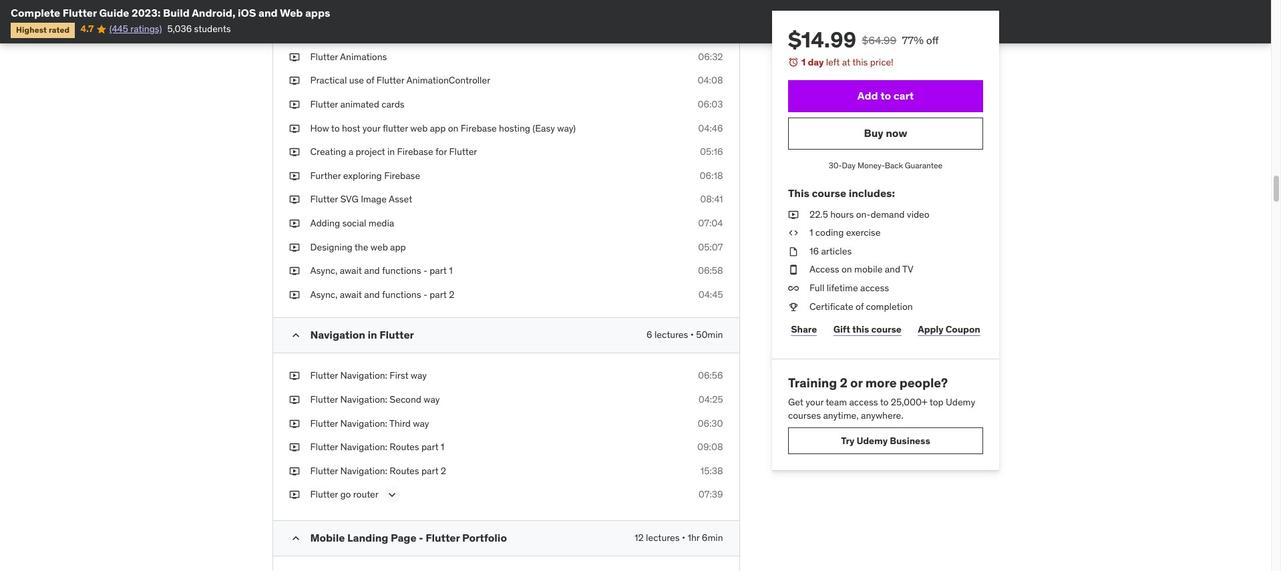 Task type: describe. For each thing, give the bounding box(es) containing it.
day
[[842, 160, 856, 170]]

6min
[[702, 532, 723, 544]]

coupon
[[946, 323, 980, 335]]

navigation: for flutter navigation: first way
[[340, 370, 388, 382]]

way for flutter navigation: first way
[[411, 370, 427, 382]]

demand
[[871, 208, 905, 220]]

back
[[885, 160, 903, 170]]

12
[[635, 532, 644, 544]]

complete
[[11, 6, 60, 19]]

22.5 hours on-demand video
[[809, 208, 930, 220]]

08:41
[[700, 193, 723, 205]]

06:56
[[698, 370, 723, 382]]

money-
[[858, 160, 885, 170]]

05:07
[[698, 241, 723, 253]]

07:39
[[699, 489, 723, 501]]

flutter up flutter go router
[[310, 465, 338, 477]]

udemy inside training 2 or more people? get your team access to 25,000+ top udemy courses anytime, anywhere.
[[946, 396, 975, 408]]

4.7
[[80, 23, 94, 35]]

async, for async, await and functions - part 2
[[310, 288, 338, 300]]

more
[[865, 375, 897, 391]]

animated
[[340, 98, 379, 110]]

way for flutter navigation: second way
[[424, 393, 440, 406]]

lectures for navigation in flutter
[[655, 329, 688, 341]]

ratings)
[[130, 23, 162, 35]]

part down flutter navigation: routes part 1
[[422, 465, 439, 477]]

video
[[907, 208, 930, 220]]

6 lectures • 50min
[[647, 329, 723, 341]]

exercise
[[846, 227, 881, 239]]

anytime,
[[823, 409, 859, 421]]

team
[[826, 396, 847, 408]]

small image for mobile
[[289, 532, 302, 545]]

courses
[[788, 409, 821, 421]]

• for mobile landing page -  flutter portfolio
[[682, 532, 686, 544]]

navigation: for flutter navigation: routes part 1
[[340, 441, 388, 453]]

flutter down flutter navigation: second way
[[310, 417, 338, 429]]

(easy
[[533, 122, 555, 134]]

5,036 students
[[167, 23, 231, 35]]

access
[[809, 263, 839, 276]]

0 vertical spatial the
[[377, 3, 391, 15]]

buy now
[[864, 126, 907, 140]]

and up async, await and functions - part 2
[[364, 265, 380, 277]]

to for host
[[331, 122, 340, 134]]

flutter navigation:  third way
[[310, 417, 429, 429]]

25,000+
[[891, 396, 928, 408]]

or
[[850, 375, 863, 391]]

designing
[[310, 241, 353, 253]]

1 this from the top
[[852, 56, 868, 68]]

apply
[[918, 323, 944, 335]]

$14.99
[[788, 26, 856, 53]]

guarantee
[[905, 160, 943, 170]]

designing the web app
[[310, 241, 406, 253]]

alarm image
[[788, 57, 799, 67]]

includes:
[[849, 187, 895, 200]]

use
[[349, 74, 364, 86]]

and right ios
[[259, 6, 278, 19]]

practical use of flutter animationcontroller
[[310, 74, 491, 86]]

to inside training 2 or more people? get your team access to 25,000+ top udemy courses anytime, anywhere.
[[880, 396, 889, 408]]

textformfields
[[451, 3, 515, 15]]

portfolio
[[462, 531, 507, 545]]

16
[[809, 245, 819, 257]]

page
[[391, 531, 417, 545]]

flutter go router
[[310, 489, 379, 501]]

people?
[[900, 375, 948, 391]]

articles
[[821, 245, 852, 257]]

complete flutter guide 2023: build android, ios and web apps
[[11, 6, 330, 19]]

part up flutter navigation: routes part 2
[[422, 441, 439, 453]]

0 vertical spatial access
[[860, 282, 889, 294]]

apply coupon button
[[915, 316, 983, 343]]

0 horizontal spatial of
[[366, 74, 374, 86]]

gift this course link
[[830, 316, 904, 343]]

further
[[310, 170, 341, 182]]

for
[[436, 146, 447, 158]]

1 horizontal spatial in
[[388, 146, 395, 158]]

add to cart button
[[788, 80, 983, 112]]

social
[[342, 217, 366, 229]]

1 coding exercise
[[809, 227, 881, 239]]

mobile landing page -  flutter portfolio
[[310, 531, 507, 545]]

share
[[791, 323, 817, 335]]

22.5
[[809, 208, 828, 220]]

50min
[[696, 329, 723, 341]]

await for async, await and functions - part 2
[[340, 288, 362, 300]]

routes for 1
[[390, 441, 419, 453]]

apply coupon
[[918, 323, 980, 335]]

gift
[[833, 323, 850, 335]]

07:04
[[698, 217, 723, 229]]

flutter
[[383, 122, 408, 134]]

animations
[[340, 51, 387, 63]]

go
[[340, 489, 351, 501]]

flutter left 'go'
[[310, 489, 338, 501]]

to for validate
[[331, 3, 340, 15]]

6
[[647, 329, 653, 341]]

flutter down navigation
[[310, 370, 338, 382]]

lifetime
[[827, 282, 858, 294]]

business
[[890, 435, 930, 447]]

part up async, await and functions - part 2
[[430, 265, 447, 277]]

way for flutter navigation:  third way
[[413, 417, 429, 429]]

media
[[369, 217, 394, 229]]

get
[[788, 396, 803, 408]]

05:16
[[700, 146, 723, 158]]

30-
[[829, 160, 842, 170]]

rated
[[49, 25, 70, 35]]

small image for navigation
[[289, 329, 302, 342]]

2 inside training 2 or more people? get your team access to 25,000+ top udemy courses anytime, anywhere.
[[840, 375, 847, 391]]

apps
[[305, 6, 330, 19]]

flutter up cards
[[377, 74, 404, 86]]

navigation
[[310, 328, 365, 342]]

15:38
[[701, 465, 723, 477]]

image
[[361, 193, 387, 205]]

flutter up first
[[380, 328, 414, 342]]

try udemy business link
[[788, 428, 983, 454]]

06:18
[[700, 170, 723, 182]]



Task type: vqa. For each thing, say whether or not it's contained in the screenshot.
2nd Routes from the bottom
yes



Task type: locate. For each thing, give the bounding box(es) containing it.
flutter up practical
[[310, 51, 338, 63]]

xsmall image
[[289, 3, 300, 16], [289, 51, 300, 64], [289, 74, 300, 88], [289, 122, 300, 135], [289, 146, 300, 159], [289, 193, 300, 206], [788, 208, 799, 221], [788, 227, 799, 240], [788, 245, 799, 258], [289, 265, 300, 278], [289, 417, 300, 430], [289, 465, 300, 478]]

04:46
[[698, 122, 723, 134]]

2 small image from the top
[[289, 532, 302, 545]]

async, down the designing
[[310, 265, 338, 277]]

1 vertical spatial functions
[[382, 288, 421, 300]]

show lecture description image
[[385, 489, 399, 502]]

1 vertical spatial on
[[842, 263, 852, 276]]

1 horizontal spatial course
[[871, 323, 902, 335]]

navigation: up flutter navigation: second way
[[340, 370, 388, 382]]

2 horizontal spatial in
[[411, 3, 419, 15]]

1 vertical spatial •
[[682, 532, 686, 544]]

try
[[841, 435, 854, 447]]

third
[[389, 417, 411, 429]]

2 vertical spatial firebase
[[384, 170, 420, 182]]

1 vertical spatial the
[[355, 241, 368, 253]]

buy
[[864, 126, 883, 140]]

day
[[808, 56, 824, 68]]

1 vertical spatial course
[[871, 323, 902, 335]]

web right the flutter
[[410, 122, 428, 134]]

training 2 or more people? get your team access to 25,000+ top udemy courses anytime, anywhere.
[[788, 375, 975, 421]]

1 vertical spatial firebase
[[397, 146, 433, 158]]

1 horizontal spatial •
[[691, 329, 694, 341]]

1 vertical spatial small image
[[289, 532, 302, 545]]

certificate
[[809, 300, 853, 312]]

• left 50min
[[691, 329, 694, 341]]

- for 2
[[424, 288, 428, 300]]

how for how to host your flutter web app on firebase hosting (easy way)
[[310, 122, 329, 134]]

2 vertical spatial way
[[413, 417, 429, 429]]

build
[[163, 6, 190, 19]]

async, await and functions - part 1
[[310, 265, 453, 277]]

1 vertical spatial your
[[806, 396, 824, 408]]

1 small image from the top
[[289, 329, 302, 342]]

- for 1
[[424, 265, 428, 277]]

flutter down practical
[[310, 98, 338, 110]]

04:25
[[699, 393, 723, 406]]

small image
[[289, 329, 302, 342], [289, 532, 302, 545]]

async, up navigation
[[310, 288, 338, 300]]

1 async, from the top
[[310, 265, 338, 277]]

of down full lifetime access
[[856, 300, 864, 312]]

1 vertical spatial udemy
[[857, 435, 888, 447]]

0 vertical spatial of
[[366, 74, 374, 86]]

app up async, await and functions - part 1
[[390, 241, 406, 253]]

0 horizontal spatial course
[[812, 187, 846, 200]]

await down async, await and functions - part 1
[[340, 288, 362, 300]]

way)
[[557, 122, 576, 134]]

09:08
[[698, 441, 723, 453]]

validate
[[342, 3, 375, 15]]

creating
[[310, 146, 346, 158]]

navigation: for flutter navigation: routes part 2
[[340, 465, 388, 477]]

- up async, await and functions - part 2
[[424, 265, 428, 277]]

1 horizontal spatial the
[[377, 3, 391, 15]]

functions down async, await and functions - part 1
[[382, 288, 421, 300]]

landing
[[347, 531, 388, 545]]

2 vertical spatial in
[[368, 328, 377, 342]]

0 horizontal spatial •
[[682, 532, 686, 544]]

0 vertical spatial 2
[[449, 288, 455, 300]]

(445 ratings)
[[109, 23, 162, 35]]

async, for async, await and functions - part 1
[[310, 265, 338, 277]]

2 horizontal spatial 2
[[840, 375, 847, 391]]

how right web
[[310, 3, 329, 15]]

to for cart
[[880, 89, 891, 102]]

0 vertical spatial app
[[430, 122, 446, 134]]

2 vertical spatial 2
[[441, 465, 446, 477]]

navigation: down flutter navigation: second way
[[340, 417, 388, 429]]

firebase up asset
[[384, 170, 420, 182]]

1 horizontal spatial on
[[842, 263, 852, 276]]

in right project
[[388, 146, 395, 158]]

this right at
[[852, 56, 868, 68]]

firebase left hosting
[[461, 122, 497, 134]]

cart
[[893, 89, 914, 102]]

0 vertical spatial on
[[448, 122, 459, 134]]

course
[[812, 187, 846, 200], [871, 323, 902, 335]]

add to cart
[[857, 89, 914, 102]]

0 vertical spatial async,
[[310, 265, 338, 277]]

3 navigation: from the top
[[340, 417, 388, 429]]

1 horizontal spatial web
[[410, 122, 428, 134]]

04:45
[[699, 288, 723, 300]]

1 vertical spatial -
[[424, 288, 428, 300]]

to left host
[[331, 122, 340, 134]]

gift this course
[[833, 323, 902, 335]]

on up full lifetime access
[[842, 263, 852, 276]]

1 horizontal spatial 2
[[449, 288, 455, 300]]

anywhere.
[[861, 409, 903, 421]]

router
[[353, 489, 379, 501]]

0 vertical spatial -
[[424, 265, 428, 277]]

app up for at the top left
[[430, 122, 446, 134]]

in right navigation
[[368, 328, 377, 342]]

1 vertical spatial way
[[424, 393, 440, 406]]

0 horizontal spatial on
[[448, 122, 459, 134]]

navigation: for flutter navigation: second way
[[340, 393, 388, 406]]

your right host
[[363, 122, 381, 134]]

to
[[331, 3, 340, 15], [880, 89, 891, 102], [331, 122, 340, 134], [880, 396, 889, 408]]

second
[[390, 393, 422, 406]]

small image left navigation
[[289, 329, 302, 342]]

06:58
[[698, 265, 723, 277]]

udemy right top
[[946, 396, 975, 408]]

1hr
[[688, 532, 700, 544]]

practical
[[310, 74, 347, 86]]

0 horizontal spatial web
[[371, 241, 388, 253]]

further exploring firebase
[[310, 170, 420, 182]]

0 vertical spatial •
[[691, 329, 694, 341]]

0 vertical spatial routes
[[390, 441, 419, 453]]

2 async, from the top
[[310, 288, 338, 300]]

flutter down flutter navigation:  third way
[[310, 441, 338, 453]]

udemy
[[946, 396, 975, 408], [857, 435, 888, 447]]

and down async, await and functions - part 1
[[364, 288, 380, 300]]

functions up async, await and functions - part 2
[[382, 265, 421, 277]]

to inside button
[[880, 89, 891, 102]]

0 vertical spatial firebase
[[461, 122, 497, 134]]

06:03
[[698, 98, 723, 110]]

course up '22.5'
[[812, 187, 846, 200]]

2 routes from the top
[[390, 465, 419, 477]]

0 vertical spatial await
[[340, 265, 362, 277]]

1 await from the top
[[340, 265, 362, 277]]

1 horizontal spatial udemy
[[946, 396, 975, 408]]

2 this from the top
[[852, 323, 869, 335]]

1 vertical spatial routes
[[390, 465, 419, 477]]

way right first
[[411, 370, 427, 382]]

certificate of completion
[[809, 300, 913, 312]]

buy now button
[[788, 117, 983, 149]]

price!
[[870, 56, 894, 68]]

small image left the mobile
[[289, 532, 302, 545]]

1 vertical spatial of
[[856, 300, 864, 312]]

top
[[930, 396, 944, 408]]

the left text
[[377, 3, 391, 15]]

your inside training 2 or more people? get your team access to 25,000+ top udemy courses anytime, anywhere.
[[806, 396, 824, 408]]

0 horizontal spatial 2
[[441, 465, 446, 477]]

1 how from the top
[[310, 3, 329, 15]]

1 vertical spatial in
[[388, 146, 395, 158]]

your up 'courses'
[[806, 396, 824, 408]]

adding social media
[[310, 217, 394, 229]]

flutter navigation: first way
[[310, 370, 427, 382]]

access inside training 2 or more people? get your team access to 25,000+ top udemy courses anytime, anywhere.
[[849, 396, 878, 408]]

2 vertical spatial -
[[419, 531, 423, 545]]

part down async, await and functions - part 1
[[430, 288, 447, 300]]

xsmall image
[[289, 98, 300, 111], [289, 170, 300, 183], [289, 217, 300, 230], [289, 241, 300, 254], [788, 263, 799, 277], [788, 282, 799, 295], [289, 288, 300, 302], [788, 300, 799, 313], [289, 370, 300, 383], [289, 393, 300, 407], [289, 441, 300, 454], [289, 489, 300, 502]]

how for how to validate the text in flutter textformfields
[[310, 3, 329, 15]]

lectures right 12
[[646, 532, 680, 544]]

06:32
[[698, 51, 723, 63]]

navigation:
[[340, 370, 388, 382], [340, 393, 388, 406], [340, 417, 388, 429], [340, 441, 388, 453], [340, 465, 388, 477]]

0 horizontal spatial app
[[390, 241, 406, 253]]

now
[[886, 126, 907, 140]]

udemy right try
[[857, 435, 888, 447]]

1 vertical spatial app
[[390, 241, 406, 253]]

30-day money-back guarantee
[[829, 160, 943, 170]]

1 routes from the top
[[390, 441, 419, 453]]

77%
[[902, 33, 924, 47]]

- down async, await and functions - part 1
[[424, 288, 428, 300]]

2 navigation: from the top
[[340, 393, 388, 406]]

navigation: down flutter navigation: first way
[[340, 393, 388, 406]]

0 vertical spatial your
[[363, 122, 381, 134]]

0 vertical spatial course
[[812, 187, 846, 200]]

2 functions from the top
[[382, 288, 421, 300]]

1 vertical spatial this
[[852, 323, 869, 335]]

the down social
[[355, 241, 368, 253]]

2023:
[[132, 6, 161, 19]]

firebase
[[461, 122, 497, 134], [397, 146, 433, 158], [384, 170, 420, 182]]

on down animationcontroller
[[448, 122, 459, 134]]

the
[[377, 3, 391, 15], [355, 241, 368, 253]]

flutter up adding
[[310, 193, 338, 205]]

flutter up 4.7
[[63, 6, 97, 19]]

to up anywhere.
[[880, 396, 889, 408]]

0 vertical spatial way
[[411, 370, 427, 382]]

1 horizontal spatial of
[[856, 300, 864, 312]]

$64.99
[[862, 33, 897, 47]]

06:30
[[698, 417, 723, 429]]

flutter navigation: routes part 1
[[310, 441, 445, 453]]

way right second
[[424, 393, 440, 406]]

0 vertical spatial lectures
[[655, 329, 688, 341]]

in right text
[[411, 3, 419, 15]]

and left tv
[[885, 263, 900, 276]]

to left the cart at the right top of page
[[880, 89, 891, 102]]

async, await and functions - part 2
[[310, 288, 455, 300]]

0 horizontal spatial in
[[368, 328, 377, 342]]

routes
[[390, 441, 419, 453], [390, 465, 419, 477]]

course down completion
[[871, 323, 902, 335]]

0 vertical spatial functions
[[382, 265, 421, 277]]

1 horizontal spatial your
[[806, 396, 824, 408]]

cards
[[382, 98, 405, 110]]

this
[[788, 187, 809, 200]]

routes up show lecture description image
[[390, 465, 419, 477]]

0 horizontal spatial the
[[355, 241, 368, 253]]

access down mobile
[[860, 282, 889, 294]]

lectures right 6
[[655, 329, 688, 341]]

navigation: up router
[[340, 465, 388, 477]]

completion
[[866, 300, 913, 312]]

web
[[280, 6, 303, 19]]

access down or
[[849, 396, 878, 408]]

navigation: down flutter navigation:  third way
[[340, 441, 388, 453]]

adding
[[310, 217, 340, 229]]

1 horizontal spatial app
[[430, 122, 446, 134]]

animationcontroller
[[407, 74, 491, 86]]

1 vertical spatial async,
[[310, 288, 338, 300]]

lectures for mobile landing page -  flutter portfolio
[[646, 532, 680, 544]]

0 vertical spatial web
[[410, 122, 428, 134]]

flutter right text
[[421, 3, 449, 15]]

full lifetime access
[[809, 282, 889, 294]]

0 vertical spatial small image
[[289, 329, 302, 342]]

routes down third
[[390, 441, 419, 453]]

2 how from the top
[[310, 122, 329, 134]]

on
[[448, 122, 459, 134], [842, 263, 852, 276]]

routes for 2
[[390, 465, 419, 477]]

1 vertical spatial lectures
[[646, 532, 680, 544]]

flutter down flutter navigation: first way
[[310, 393, 338, 406]]

functions
[[382, 265, 421, 277], [382, 288, 421, 300]]

$14.99 $64.99 77% off
[[788, 26, 939, 53]]

await for async, await and functions - part 1
[[340, 265, 362, 277]]

on-
[[856, 208, 871, 220]]

navigation in flutter
[[310, 328, 414, 342]]

navigation: for flutter navigation:  third way
[[340, 417, 388, 429]]

text
[[393, 3, 409, 15]]

-
[[424, 265, 428, 277], [424, 288, 428, 300], [419, 531, 423, 545]]

0 vertical spatial how
[[310, 3, 329, 15]]

4 navigation: from the top
[[340, 441, 388, 453]]

coding
[[815, 227, 844, 239]]

1 functions from the top
[[382, 265, 421, 277]]

way
[[411, 370, 427, 382], [424, 393, 440, 406], [413, 417, 429, 429]]

• left 1hr
[[682, 532, 686, 544]]

this right "gift" at the bottom of the page
[[852, 323, 869, 335]]

1 vertical spatial how
[[310, 122, 329, 134]]

1 vertical spatial access
[[849, 396, 878, 408]]

flutter animated cards
[[310, 98, 405, 110]]

way right third
[[413, 417, 429, 429]]

• for navigation in flutter
[[691, 329, 694, 341]]

1 vertical spatial 2
[[840, 375, 847, 391]]

web down media
[[371, 241, 388, 253]]

to right apps
[[331, 3, 340, 15]]

functions for 1
[[382, 265, 421, 277]]

0 vertical spatial udemy
[[946, 396, 975, 408]]

firebase left for at the top left
[[397, 146, 433, 158]]

how to host your flutter web app on firebase hosting (easy way)
[[310, 122, 576, 134]]

how up creating
[[310, 122, 329, 134]]

web
[[410, 122, 428, 134], [371, 241, 388, 253]]

off
[[926, 33, 939, 47]]

1 vertical spatial await
[[340, 288, 362, 300]]

1 navigation: from the top
[[340, 370, 388, 382]]

await down designing the web app
[[340, 265, 362, 277]]

at
[[842, 56, 850, 68]]

exploring
[[343, 170, 382, 182]]

functions for 2
[[382, 288, 421, 300]]

0 horizontal spatial your
[[363, 122, 381, 134]]

flutter right for at the top left
[[449, 146, 477, 158]]

of right the use
[[366, 74, 374, 86]]

1 vertical spatial web
[[371, 241, 388, 253]]

tv
[[902, 263, 913, 276]]

0 horizontal spatial udemy
[[857, 435, 888, 447]]

flutter animations
[[310, 51, 387, 63]]

flutter right the page at the bottom left of the page
[[426, 531, 460, 545]]

hosting
[[499, 122, 530, 134]]

5 navigation: from the top
[[340, 465, 388, 477]]

2 await from the top
[[340, 288, 362, 300]]

mobile
[[854, 263, 883, 276]]

0 vertical spatial this
[[852, 56, 868, 68]]

0 vertical spatial in
[[411, 3, 419, 15]]

5,036
[[167, 23, 192, 35]]

- right the page at the bottom left of the page
[[419, 531, 423, 545]]



